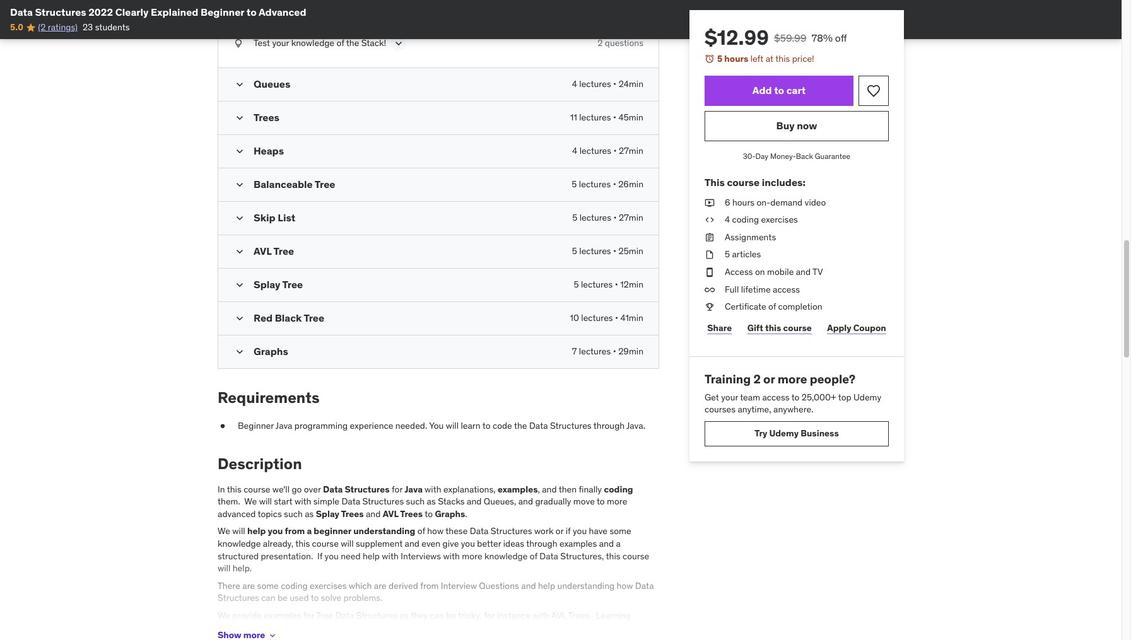 Task type: describe. For each thing, give the bounding box(es) containing it.
12min
[[621, 279, 644, 291]]

29min
[[619, 346, 644, 358]]

java.
[[627, 421, 646, 432]]

• for avl tree
[[614, 246, 617, 257]]

avl tree
[[254, 245, 294, 258]]

price!
[[793, 53, 815, 64]]

0 horizontal spatial be
[[278, 593, 288, 604]]

coding inside there are some coding exercises which are derived from interview questions and help understanding how data structures can be used to solve problems. we provide examples for tree data structures as they can be tricky, for instance with avl trees.  learning balanceable tree structures can be confusing, but we will alleviate any confusion with examples and organized presentations.
[[281, 581, 308, 592]]

will up need
[[341, 538, 354, 550]]

2 horizontal spatial for
[[484, 610, 495, 622]]

apply coupon
[[828, 323, 887, 334]]

will inside there are some coding exercises which are derived from interview questions and help understanding how data structures can be used to solve problems. we provide examples for tree data structures as they can be tricky, for instance with avl trees.  learning balanceable tree structures can be confusing, but we will alleviate any confusion with examples and organized presentations.
[[430, 623, 443, 634]]

confusion
[[496, 623, 534, 634]]

lectures for queues
[[580, 79, 611, 90]]

skip
[[254, 212, 276, 224]]

11
[[570, 112, 577, 123]]

for inside in this course we'll go over data structures for java with explanations, examples , and then finally coding them.  we will start with simple data structures such as stacks and queues, and gradually move to more advanced topics such as
[[392, 484, 403, 495]]

0 horizontal spatial understanding
[[354, 526, 415, 537]]

in this course we'll go over data structures for java with explanations, examples , and then finally coding them.  we will start with simple data structures such as stacks and queues, and gradually move to more advanced topics such as
[[218, 484, 633, 520]]

buy now button
[[705, 111, 889, 141]]

4 lectures • 24min
[[572, 79, 644, 90]]

0 horizontal spatial java
[[276, 421, 292, 432]]

24min
[[619, 79, 644, 90]]

data up better
[[470, 526, 489, 537]]

6
[[725, 197, 731, 208]]

25min
[[619, 246, 644, 257]]

balanceable tree
[[254, 178, 335, 191]]

help.
[[233, 563, 252, 574]]

0 horizontal spatial as
[[305, 509, 314, 520]]

more inside training 2 or more people? get your team access to 25,000+ top udemy courses anytime, anywhere.
[[778, 372, 808, 387]]

hours for 6
[[733, 197, 755, 208]]

solve
[[321, 593, 342, 604]]

2 horizontal spatial as
[[427, 496, 436, 508]]

apply
[[828, 323, 852, 334]]

to left advanced at top left
[[247, 6, 257, 18]]

0 horizontal spatial graphs
[[254, 346, 288, 358]]

and down have
[[599, 538, 614, 550]]

to right learn
[[483, 421, 491, 432]]

,
[[538, 484, 540, 495]]

27min for skip list
[[619, 212, 644, 224]]

26min
[[619, 179, 644, 190]]

will inside in this course we'll go over data structures for java with explanations, examples , and then finally coding them.  we will start with simple data structures such as stacks and queues, and gradually move to more advanced topics such as
[[259, 496, 272, 508]]

description
[[218, 454, 302, 474]]

small image for splay tree
[[234, 279, 246, 292]]

5 right alarm icon
[[718, 53, 723, 64]]

more inside of how these data structures work or if you have some knowledge already, this course will supplement and even give you better ideas through examples and a structured presentation.  if you need help with interviews with more knowledge of data structures, this course will help.
[[462, 551, 483, 562]]

top
[[839, 392, 852, 403]]

try
[[755, 428, 768, 439]]

data up the 5.0 on the top left
[[10, 6, 33, 18]]

0 vertical spatial beginner
[[201, 6, 244, 18]]

1 horizontal spatial the
[[346, 38, 359, 49]]

on
[[755, 266, 765, 278]]

4 for queues
[[572, 79, 577, 90]]

structured
[[218, 551, 259, 562]]

to right avl trees
[[425, 509, 433, 520]]

0 horizontal spatial knowledge
[[218, 538, 261, 550]]

anywhere.
[[774, 404, 814, 415]]

2 horizontal spatial the
[[514, 421, 527, 432]]

full
[[725, 284, 739, 295]]

data up organized
[[635, 581, 654, 592]]

1 vertical spatial such
[[284, 509, 303, 520]]

or inside of how these data structures work or if you have some knowledge already, this course will supplement and even give you better ideas through examples and a structured presentation.  if you need help with interviews with more knowledge of data structures, this course will help.
[[556, 526, 564, 537]]

ideas
[[503, 538, 525, 550]]

course up 6
[[727, 176, 760, 189]]

we will help you from a beginner understanding
[[218, 526, 415, 537]]

with down "supplement"
[[382, 551, 399, 562]]

5 left articles
[[725, 249, 730, 260]]

xsmall image for 5
[[705, 249, 715, 261]]

0 horizontal spatial for
[[304, 610, 315, 622]]

10 lectures • 41min
[[570, 313, 644, 324]]

and down "learning" in the bottom right of the page
[[595, 623, 610, 634]]

of down return the minimum element in a stack
[[337, 38, 344, 49]]

data right "simple"
[[342, 496, 360, 508]]

udemy inside training 2 or more people? get your team access to 25,000+ top udemy courses anytime, anywhere.
[[854, 392, 882, 403]]

element
[[336, 15, 369, 26]]

demand
[[771, 197, 803, 208]]

(2
[[38, 22, 46, 33]]

2 horizontal spatial be
[[446, 610, 456, 622]]

they
[[411, 610, 428, 622]]

left
[[751, 53, 764, 64]]

better
[[477, 538, 501, 550]]

xsmall image left "test"
[[234, 38, 244, 50]]

1 vertical spatial beginner
[[238, 421, 274, 432]]

to inside training 2 or more people? get your team access to 25,000+ top udemy courses anytime, anywhere.
[[792, 392, 800, 403]]

0 horizontal spatial help
[[247, 526, 266, 537]]

xsmall image for 4
[[705, 214, 715, 226]]

• for queues
[[614, 79, 617, 90]]

0 vertical spatial balanceable
[[254, 178, 313, 191]]

we inside there are some coding exercises which are derived from interview questions and help understanding how data structures can be used to solve problems. we provide examples for tree data structures as they can be tricky, for instance with avl trees.  learning balanceable tree structures can be confusing, but we will alleviate any confusion with examples and organized presentations.
[[218, 610, 230, 622]]

money-
[[771, 151, 796, 161]]

includes:
[[762, 176, 806, 189]]

in
[[218, 484, 225, 495]]

explanations,
[[444, 484, 496, 495]]

xsmall image left structures
[[268, 631, 278, 641]]

5.0
[[10, 22, 23, 33]]

test your knowledge of the stack!
[[254, 38, 386, 49]]

6 hours on-demand video
[[725, 197, 826, 208]]

but
[[401, 623, 414, 634]]

data up "simple"
[[323, 484, 343, 495]]

java inside in this course we'll go over data structures for java with explanations, examples , and then finally coding them.  we will start with simple data structures such as stacks and queues, and gradually move to more advanced topics such as
[[405, 484, 423, 495]]

ratings)
[[48, 22, 78, 33]]

how inside of how these data structures work or if you have some knowledge already, this course will supplement and even give you better ideas through examples and a structured presentation.  if you need help with interviews with more knowledge of data structures, this course will help.
[[427, 526, 444, 537]]

2 vertical spatial 4
[[725, 214, 730, 225]]

examples down used
[[264, 610, 302, 622]]

xsmall image for certificate of completion
[[705, 301, 715, 314]]

to inside in this course we'll go over data structures for java with explanations, examples , and then finally coding them.  we will start with simple data structures such as stacks and queues, and gradually move to more advanced topics such as
[[597, 496, 605, 508]]

assignments
[[725, 231, 776, 243]]

this down we will help you from a beginner understanding at bottom left
[[295, 538, 310, 550]]

this right at
[[776, 53, 790, 64]]

1 horizontal spatial knowledge
[[291, 38, 335, 49]]

with right instance
[[533, 610, 550, 622]]

xsmall image for full
[[705, 284, 715, 296]]

stack!
[[361, 38, 386, 49]]

at
[[766, 53, 774, 64]]

xsmall image for beginner java programming experience needed.  you will learn to code the data structures through java.
[[218, 421, 228, 433]]

1 vertical spatial graphs
[[435, 509, 465, 520]]

11 lectures • 45min
[[570, 112, 644, 123]]

students
[[95, 22, 130, 33]]

course right structures,
[[623, 551, 650, 562]]

splay trees and avl trees to graphs .
[[316, 509, 470, 520]]

and up interviews
[[405, 538, 420, 550]]

questions
[[479, 581, 519, 592]]

0 vertical spatial your
[[272, 38, 289, 49]]

over
[[304, 484, 321, 495]]

will right the you
[[446, 421, 459, 432]]

full lifetime access
[[725, 284, 800, 295]]

xsmall image for access on mobile and tv
[[705, 266, 715, 279]]

lectures for splay tree
[[581, 279, 613, 291]]

$12.99 $59.99 78% off
[[705, 25, 847, 50]]

queues,
[[484, 496, 516, 508]]

learn
[[461, 421, 481, 432]]

which
[[349, 581, 372, 592]]

data down solve
[[335, 610, 354, 622]]

0 vertical spatial 2
[[598, 38, 603, 49]]

learning
[[596, 610, 631, 622]]

queues
[[254, 78, 291, 91]]

exercises inside there are some coding exercises which are derived from interview questions and help understanding how data structures can be used to solve problems. we provide examples for tree data structures as they can be tricky, for instance with avl trees.  learning balanceable tree structures can be confusing, but we will alleviate any confusion with examples and organized presentations.
[[310, 581, 347, 592]]

we inside in this course we'll go over data structures for java with explanations, examples , and then finally coding them.  we will start with simple data structures such as stacks and queues, and gradually move to more advanced topics such as
[[244, 496, 257, 508]]

clearly
[[115, 6, 149, 18]]

will up the there
[[218, 563, 231, 574]]

these
[[446, 526, 468, 537]]

and down explanations,
[[467, 496, 482, 508]]

buy
[[777, 119, 795, 132]]

• for red black tree
[[615, 313, 619, 324]]

questions
[[605, 38, 644, 49]]

alleviate
[[445, 623, 478, 634]]

2 vertical spatial knowledge
[[485, 551, 528, 562]]

with right confusion
[[536, 623, 553, 634]]

with up the 'stacks'
[[425, 484, 442, 495]]

small image for red black tree
[[234, 313, 246, 325]]

30-day money-back guarantee
[[743, 151, 851, 161]]

2 questions
[[598, 38, 644, 49]]

anytime,
[[738, 404, 772, 415]]

examples left organized
[[555, 623, 593, 634]]

7
[[572, 346, 577, 358]]

4 lectures • 27min
[[573, 145, 644, 157]]

through inside of how these data structures work or if you have some knowledge already, this course will supplement and even give you better ideas through examples and a structured presentation.  if you need help with interviews with more knowledge of data structures, this course will help.
[[526, 538, 558, 550]]

back
[[796, 151, 814, 161]]

with down go
[[295, 496, 311, 508]]

gradually
[[535, 496, 571, 508]]

to inside there are some coding exercises which are derived from interview questions and help understanding how data structures can be used to solve problems. we provide examples for tree data structures as they can be tricky, for instance with avl trees.  learning balanceable tree structures can be confusing, but we will alleviate any confusion with examples and organized presentations.
[[311, 593, 319, 604]]

and left the tv at the top right of the page
[[796, 266, 811, 278]]

return the minimum element in a stack
[[254, 15, 409, 26]]

gift this course
[[748, 323, 812, 334]]

small image for avl tree
[[234, 246, 246, 258]]

0 vertical spatial from
[[285, 526, 305, 537]]

lectures for skip list
[[580, 212, 612, 224]]

some inside there are some coding exercises which are derived from interview questions and help understanding how data structures can be used to solve problems. we provide examples for tree data structures as they can be tricky, for instance with avl trees.  learning balanceable tree structures can be confusing, but we will alleviate any confusion with examples and organized presentations.
[[257, 581, 279, 592]]

1 horizontal spatial exercises
[[761, 214, 798, 225]]

coupon
[[854, 323, 887, 334]]

4 for heaps
[[573, 145, 578, 157]]

advanced
[[259, 6, 306, 18]]

and right the ,
[[542, 484, 557, 495]]

presentations.
[[218, 635, 274, 641]]

data down work
[[540, 551, 559, 562]]

minimum
[[298, 15, 334, 26]]



Task type: locate. For each thing, give the bounding box(es) containing it.
will
[[446, 421, 459, 432], [259, 496, 272, 508], [232, 526, 245, 537], [341, 538, 354, 550], [218, 563, 231, 574], [430, 623, 443, 634]]

5 for splay tree
[[574, 279, 579, 291]]

confusing,
[[358, 623, 399, 634]]

1 vertical spatial udemy
[[770, 428, 799, 439]]

or up the anytime,
[[764, 372, 775, 387]]

small image
[[234, 79, 246, 91], [234, 145, 246, 158], [234, 246, 246, 258]]

will down advanced
[[232, 526, 245, 537]]

lectures for graphs
[[579, 346, 611, 358]]

27min up 25min
[[619, 212, 644, 224]]

get
[[705, 392, 719, 403]]

1 horizontal spatial be
[[346, 623, 356, 634]]

list
[[278, 212, 295, 224]]

2 small image from the top
[[234, 179, 246, 192]]

0 horizontal spatial splay
[[254, 279, 281, 291]]

• for graphs
[[613, 346, 617, 358]]

1 horizontal spatial are
[[374, 581, 387, 592]]

0 horizontal spatial such
[[284, 509, 303, 520]]

23 students
[[83, 22, 130, 33]]

knowledge up structured
[[218, 538, 261, 550]]

beginner java programming experience needed.  you will learn to code the data structures through java.
[[238, 421, 646, 432]]

balanceable up presentations.
[[218, 623, 266, 634]]

1 horizontal spatial your
[[722, 392, 739, 403]]

instance
[[497, 610, 531, 622]]

• for heaps
[[614, 145, 617, 157]]

2 vertical spatial the
[[514, 421, 527, 432]]

1 vertical spatial the
[[346, 38, 359, 49]]

lectures for avl tree
[[580, 246, 611, 257]]

from right derived
[[420, 581, 439, 592]]

2 are from the left
[[374, 581, 387, 592]]

supplement
[[356, 538, 403, 550]]

0 horizontal spatial through
[[526, 538, 558, 550]]

needed.
[[396, 421, 427, 432]]

5 down 5 lectures • 27min
[[572, 246, 577, 257]]

• left 24min
[[614, 79, 617, 90]]

1 horizontal spatial for
[[392, 484, 403, 495]]

this down have
[[606, 551, 621, 562]]

move
[[574, 496, 595, 508]]

1 vertical spatial trees
[[341, 509, 364, 520]]

2 horizontal spatial coding
[[732, 214, 759, 225]]

can
[[261, 593, 276, 604], [430, 610, 444, 622], [330, 623, 344, 634]]

small image for balanceable tree
[[234, 179, 246, 192]]

2 vertical spatial coding
[[281, 581, 308, 592]]

1 horizontal spatial java
[[405, 484, 423, 495]]

have
[[589, 526, 608, 537]]

splay for splay tree
[[254, 279, 281, 291]]

lectures for balanceable tree
[[579, 179, 611, 190]]

trees up heaps on the left
[[254, 111, 280, 124]]

more right move at bottom
[[607, 496, 628, 508]]

5 down 5 lectures • 26min
[[573, 212, 578, 224]]

2 vertical spatial can
[[330, 623, 344, 634]]

1 horizontal spatial a
[[380, 15, 385, 26]]

course inside gift this course link
[[784, 323, 812, 334]]

exercises down 6 hours on-demand video
[[761, 214, 798, 225]]

0 vertical spatial udemy
[[854, 392, 882, 403]]

small image for skip list
[[234, 212, 246, 225]]

stack
[[387, 15, 409, 26]]

avl trees
[[383, 509, 423, 520]]

xsmall image
[[234, 38, 244, 50], [705, 231, 715, 244], [705, 266, 715, 279], [705, 301, 715, 314], [218, 421, 228, 433], [268, 631, 278, 641]]

hours right 6
[[733, 197, 755, 208]]

this
[[705, 176, 725, 189]]

xsmall image left 6
[[705, 197, 715, 209]]

2 inside training 2 or more people? get your team access to 25,000+ top udemy courses anytime, anywhere.
[[754, 372, 761, 387]]

tricky,
[[458, 610, 482, 622]]

exercises up solve
[[310, 581, 347, 592]]

exercises
[[761, 214, 798, 225], [310, 581, 347, 592]]

1 small image from the top
[[234, 79, 246, 91]]

1 horizontal spatial help
[[363, 551, 380, 562]]

1 vertical spatial splay
[[316, 509, 340, 520]]

help right questions
[[538, 581, 555, 592]]

2
[[598, 38, 603, 49], [754, 372, 761, 387]]

0 horizontal spatial trees
[[254, 111, 280, 124]]

xsmall image left 'return'
[[234, 15, 244, 27]]

the left stack! at the left of the page
[[346, 38, 359, 49]]

understanding up "supplement"
[[354, 526, 415, 537]]

and
[[796, 266, 811, 278], [542, 484, 557, 495], [467, 496, 482, 508], [519, 496, 533, 508], [366, 509, 381, 520], [405, 538, 420, 550], [599, 538, 614, 550], [521, 581, 536, 592], [595, 623, 610, 634]]

$12.99
[[705, 25, 769, 50]]

2 vertical spatial we
[[218, 610, 230, 622]]

1 vertical spatial we
[[218, 526, 230, 537]]

as left the 'stacks'
[[427, 496, 436, 508]]

tv
[[813, 266, 823, 278]]

now
[[797, 119, 818, 132]]

small image for graphs
[[234, 346, 246, 359]]

be left used
[[278, 593, 288, 604]]

small image for trees
[[234, 112, 246, 125]]

certificate of completion
[[725, 301, 823, 313]]

from inside there are some coding exercises which are derived from interview questions and help understanding how data structures can be used to solve problems. we provide examples for tree data structures as they can be tricky, for instance with avl trees.  learning balanceable tree structures can be confusing, but we will alleviate any confusion with examples and organized presentations.
[[420, 581, 439, 592]]

small image for heaps
[[234, 145, 246, 158]]

to down the 'finally' on the bottom right of page
[[597, 496, 605, 508]]

help inside of how these data structures work or if you have some knowledge already, this course will supplement and even give you better ideas through examples and a structured presentation.  if you need help with interviews with more knowledge of data structures, this course will help.
[[363, 551, 380, 562]]

or inside training 2 or more people? get your team access to 25,000+ top udemy courses anytime, anywhere.
[[764, 372, 775, 387]]

5 hours left at this price!
[[718, 53, 815, 64]]

there are some coding exercises which are derived from interview questions and help understanding how data structures can be used to solve problems. we provide examples for tree data structures as they can be tricky, for instance with avl trees.  learning balanceable tree structures can be confusing, but we will alleviate any confusion with examples and organized presentations.
[[218, 581, 654, 641]]

1 are from the left
[[243, 581, 255, 592]]

1 horizontal spatial udemy
[[854, 392, 882, 403]]

1 vertical spatial be
[[446, 610, 456, 622]]

xsmall image
[[234, 15, 244, 27], [705, 197, 715, 209], [705, 214, 715, 226], [705, 249, 715, 261], [705, 284, 715, 296]]

3 small image from the top
[[234, 246, 246, 258]]

xsmall image left assignments
[[705, 231, 715, 244]]

udemy right top at the right bottom of the page
[[854, 392, 882, 403]]

1 horizontal spatial or
[[764, 372, 775, 387]]

xsmall image for 6
[[705, 197, 715, 209]]

1 horizontal spatial can
[[330, 623, 344, 634]]

1 vertical spatial understanding
[[558, 581, 615, 592]]

2 vertical spatial help
[[538, 581, 555, 592]]

4
[[572, 79, 577, 90], [573, 145, 578, 157], [725, 214, 730, 225]]

wishlist image
[[867, 83, 882, 98]]

5 for avl tree
[[572, 246, 577, 257]]

the right 'return'
[[282, 15, 295, 26]]

the
[[282, 15, 295, 26], [346, 38, 359, 49], [514, 421, 527, 432]]

5 small image from the top
[[234, 313, 246, 325]]

help down "supplement"
[[363, 551, 380, 562]]

2022
[[89, 6, 113, 18]]

2 vertical spatial be
[[346, 623, 356, 634]]

0 vertical spatial 27min
[[619, 145, 644, 157]]

of down work
[[530, 551, 538, 562]]

course inside in this course we'll go over data structures for java with explanations, examples , and then finally coding them.  we will start with simple data structures such as stacks and queues, and gradually move to more advanced topics such as
[[244, 484, 270, 495]]

we up advanced
[[244, 496, 257, 508]]

heaps
[[254, 145, 284, 157]]

4 up 11
[[572, 79, 577, 90]]

used
[[290, 593, 309, 604]]

trees
[[254, 111, 280, 124], [341, 509, 364, 520]]

and right questions
[[521, 581, 536, 592]]

examples inside in this course we'll go over data structures for java with explanations, examples , and then finally coding them.  we will start with simple data structures such as stacks and queues, and gradually move to more advanced topics such as
[[498, 484, 538, 495]]

examples inside of how these data structures work or if you have some knowledge already, this course will supplement and even give you better ideas through examples and a structured presentation.  if you need help with interviews with more knowledge of data structures, this course will help.
[[560, 538, 597, 550]]

beginner down requirements
[[238, 421, 274, 432]]

5 up 10
[[574, 279, 579, 291]]

• left 29min on the bottom of page
[[613, 346, 617, 358]]

lectures right the 7
[[579, 346, 611, 358]]

try udemy business
[[755, 428, 839, 439]]

course up if
[[312, 538, 339, 550]]

and right queues,
[[519, 496, 533, 508]]

1 vertical spatial hours
[[733, 197, 755, 208]]

finally
[[579, 484, 602, 495]]

2 left questions
[[598, 38, 603, 49]]

need
[[341, 551, 361, 562]]

more inside in this course we'll go over data structures for java with explanations, examples , and then finally coding them.  we will start with simple data structures such as stacks and queues, and gradually move to more advanced topics such as
[[607, 496, 628, 508]]

structures
[[35, 6, 86, 18], [550, 421, 592, 432], [345, 484, 390, 495], [363, 496, 404, 508], [491, 526, 532, 537], [218, 593, 259, 604], [356, 610, 398, 622]]

4 small image from the top
[[234, 279, 246, 292]]

• up 5 lectures • 26min
[[614, 145, 617, 157]]

• left 12min
[[615, 279, 618, 291]]

more
[[778, 372, 808, 387], [607, 496, 628, 508], [462, 551, 483, 562]]

small image left heaps on the left
[[234, 145, 246, 158]]

small image for queues
[[234, 79, 246, 91]]

be
[[278, 593, 288, 604], [446, 610, 456, 622], [346, 623, 356, 634]]

0 horizontal spatial from
[[285, 526, 305, 537]]

show lecture description image
[[393, 38, 405, 50]]

0 horizontal spatial more
[[462, 551, 483, 562]]

understanding inside there are some coding exercises which are derived from interview questions and help understanding how data structures can be used to solve problems. we provide examples for tree data structures as they can be tricky, for instance with avl trees.  learning balanceable tree structures can be confusing, but we will alleviate any confusion with examples and organized presentations.
[[558, 581, 615, 592]]

splay for splay trees and avl trees to graphs .
[[316, 509, 340, 520]]

1 vertical spatial how
[[617, 581, 633, 592]]

explained
[[151, 6, 198, 18]]

gift
[[748, 323, 764, 334]]

already,
[[263, 538, 294, 550]]

1 vertical spatial can
[[430, 610, 444, 622]]

1 vertical spatial 2
[[754, 372, 761, 387]]

some
[[610, 526, 632, 537], [257, 581, 279, 592]]

try udemy business link
[[705, 421, 889, 447]]

data right code
[[529, 421, 548, 432]]

of how these data structures work or if you have some knowledge already, this course will supplement and even give you better ideas through examples and a structured presentation.  if you need help with interviews with more knowledge of data structures, this course will help.
[[218, 526, 650, 574]]

0 vertical spatial 4
[[572, 79, 577, 90]]

code
[[493, 421, 512, 432]]

xsmall image for assignments
[[705, 231, 715, 244]]

0 horizontal spatial exercises
[[310, 581, 347, 592]]

java down requirements
[[276, 421, 292, 432]]

xsmall image up the description
[[218, 421, 228, 433]]

a inside of how these data structures work or if you have some knowledge already, this course will supplement and even give you better ideas through examples and a structured presentation.  if you need help with interviews with more knowledge of data structures, this course will help.
[[616, 538, 621, 550]]

this inside in this course we'll go over data structures for java with explanations, examples , and then finally coding them.  we will start with simple data structures such as stacks and queues, and gradually move to more advanced topics such as
[[227, 484, 242, 495]]

0 vertical spatial coding
[[732, 214, 759, 225]]

0 vertical spatial more
[[778, 372, 808, 387]]

course
[[727, 176, 760, 189], [784, 323, 812, 334], [244, 484, 270, 495], [312, 538, 339, 550], [623, 551, 650, 562]]

certificate
[[725, 301, 767, 313]]

0 vertical spatial understanding
[[354, 526, 415, 537]]

how inside there are some coding exercises which are derived from interview questions and help understanding how data structures can be used to solve problems. we provide examples for tree data structures as they can be tricky, for instance with avl trees.  learning balanceable tree structures can be confusing, but we will alleviate any confusion with examples and organized presentations.
[[617, 581, 633, 592]]

access inside training 2 or more people? get your team access to 25,000+ top udemy courses anytime, anywhere.
[[763, 392, 790, 403]]

0 horizontal spatial coding
[[281, 581, 308, 592]]

1 horizontal spatial how
[[617, 581, 633, 592]]

5 for balanceable tree
[[572, 179, 577, 190]]

0 horizontal spatial some
[[257, 581, 279, 592]]

access on mobile and tv
[[725, 266, 823, 278]]

and left avl trees
[[366, 509, 381, 520]]

0 vertical spatial access
[[773, 284, 800, 295]]

to inside button
[[775, 84, 785, 97]]

some inside of how these data structures work or if you have some knowledge already, this course will supplement and even give you better ideas through examples and a structured presentation.  if you need help with interviews with more knowledge of data structures, this course will help.
[[610, 526, 632, 537]]

through down work
[[526, 538, 558, 550]]

0 vertical spatial we
[[244, 496, 257, 508]]

0 vertical spatial can
[[261, 593, 276, 604]]

lectures up 10 lectures • 41min
[[581, 279, 613, 291]]

1 vertical spatial java
[[405, 484, 423, 495]]

0 horizontal spatial are
[[243, 581, 255, 592]]

3 small image from the top
[[234, 212, 246, 225]]

4 down 6
[[725, 214, 730, 225]]

• for trees
[[613, 112, 617, 123]]

2 small image from the top
[[234, 145, 246, 158]]

0 vertical spatial the
[[282, 15, 295, 26]]

1 vertical spatial knowledge
[[218, 538, 261, 550]]

start
[[274, 496, 293, 508]]

alarm image
[[705, 54, 715, 64]]

25,000+
[[802, 392, 837, 403]]

knowledge
[[291, 38, 335, 49], [218, 538, 261, 550], [485, 551, 528, 562]]

0 horizontal spatial the
[[282, 15, 295, 26]]

5 lectures • 27min
[[573, 212, 644, 224]]

coding inside in this course we'll go over data structures for java with explanations, examples , and then finally coding them.  we will start with simple data structures such as stacks and queues, and gradually move to more advanced topics such as
[[604, 484, 633, 495]]

41min
[[621, 313, 644, 324]]

gift this course link
[[745, 316, 815, 341]]

1 horizontal spatial as
[[400, 610, 409, 622]]

of down full lifetime access on the right of the page
[[769, 301, 776, 313]]

even
[[422, 538, 441, 550]]

we left provide
[[218, 610, 230, 622]]

then
[[559, 484, 577, 495]]

27min
[[619, 145, 644, 157], [619, 212, 644, 224]]

small image
[[234, 112, 246, 125], [234, 179, 246, 192], [234, 212, 246, 225], [234, 279, 246, 292], [234, 313, 246, 325], [234, 346, 246, 359]]

lectures for heaps
[[580, 145, 612, 157]]

2 up 'team'
[[754, 372, 761, 387]]

30-
[[743, 151, 756, 161]]

2 vertical spatial more
[[462, 551, 483, 562]]

we down advanced
[[218, 526, 230, 537]]

add to cart button
[[705, 75, 854, 106]]

0 vertical spatial such
[[406, 496, 425, 508]]

of
[[337, 38, 344, 49], [769, 301, 776, 313], [418, 526, 425, 537], [530, 551, 538, 562]]

help
[[247, 526, 266, 537], [363, 551, 380, 562], [538, 581, 555, 592]]

splay down "simple"
[[316, 509, 340, 520]]

1 27min from the top
[[619, 145, 644, 157]]

add
[[753, 84, 772, 97]]

2 27min from the top
[[619, 212, 644, 224]]

xsmall image left the 'access'
[[705, 266, 715, 279]]

.
[[465, 509, 467, 520]]

1 horizontal spatial from
[[420, 581, 439, 592]]

• for splay tree
[[615, 279, 618, 291]]

lectures for trees
[[580, 112, 611, 123]]

a for beginner
[[307, 526, 312, 537]]

graphs down the 'stacks'
[[435, 509, 465, 520]]

2 vertical spatial a
[[616, 538, 621, 550]]

balanceable inside there are some coding exercises which are derived from interview questions and help understanding how data structures can be used to solve problems. we provide examples for tree data structures as they can be tricky, for instance with avl trees.  learning balanceable tree structures can be confusing, but we will alleviate any confusion with examples and organized presentations.
[[218, 623, 266, 634]]

access up anywhere. at right bottom
[[763, 392, 790, 403]]

0 vertical spatial small image
[[234, 79, 246, 91]]

structures inside of how these data structures work or if you have some knowledge already, this course will supplement and even give you better ideas through examples and a structured presentation.  if you need help with interviews with more knowledge of data structures, this course will help.
[[491, 526, 532, 537]]

such up avl trees
[[406, 496, 425, 508]]

we'll
[[273, 484, 290, 495]]

hours for 5
[[725, 53, 749, 64]]

to right used
[[311, 593, 319, 604]]

0 horizontal spatial a
[[307, 526, 312, 537]]

some up provide
[[257, 581, 279, 592]]

avl
[[254, 245, 272, 258]]

knowledge down the ideas
[[485, 551, 528, 562]]

your up courses
[[722, 392, 739, 403]]

go
[[292, 484, 302, 495]]

5 for skip list
[[573, 212, 578, 224]]

your inside training 2 or more people? get your team access to 25,000+ top udemy courses anytime, anywhere.
[[722, 392, 739, 403]]

1 vertical spatial or
[[556, 526, 564, 537]]

• for skip list
[[614, 212, 617, 224]]

0 vertical spatial java
[[276, 421, 292, 432]]

1 horizontal spatial understanding
[[558, 581, 615, 592]]

2 horizontal spatial knowledge
[[485, 551, 528, 562]]

lectures for red black tree
[[581, 313, 613, 324]]

0 vertical spatial or
[[764, 372, 775, 387]]

0 horizontal spatial udemy
[[770, 428, 799, 439]]

data
[[10, 6, 33, 18], [529, 421, 548, 432], [323, 484, 343, 495], [342, 496, 360, 508], [470, 526, 489, 537], [540, 551, 559, 562], [635, 581, 654, 592], [335, 610, 354, 622]]

data structures 2022 clearly explained beginner to advanced
[[10, 6, 306, 18]]

to left cart
[[775, 84, 785, 97]]

be left confusing,
[[346, 623, 356, 634]]

to
[[247, 6, 257, 18], [775, 84, 785, 97], [792, 392, 800, 403], [483, 421, 491, 432], [597, 496, 605, 508], [425, 509, 433, 520], [311, 593, 319, 604]]

5 lectures • 25min
[[572, 246, 644, 257]]

java up avl trees
[[405, 484, 423, 495]]

1 vertical spatial a
[[307, 526, 312, 537]]

a for stack
[[380, 15, 385, 26]]

1 vertical spatial help
[[363, 551, 380, 562]]

• for balanceable tree
[[613, 179, 617, 190]]

1 vertical spatial from
[[420, 581, 439, 592]]

• left the 41min
[[615, 313, 619, 324]]

how up "learning" in the bottom right of the page
[[617, 581, 633, 592]]

1 horizontal spatial trees
[[341, 509, 364, 520]]

of up even
[[418, 526, 425, 537]]

0 vertical spatial some
[[610, 526, 632, 537]]

mobile
[[768, 266, 794, 278]]

2 horizontal spatial can
[[430, 610, 444, 622]]

hours
[[725, 53, 749, 64], [733, 197, 755, 208]]

as inside there are some coding exercises which are derived from interview questions and help understanding how data structures can be used to solve problems. we provide examples for tree data structures as they can be tricky, for instance with avl trees.  learning balanceable tree structures can be confusing, but we will alleviate any confusion with examples and organized presentations.
[[400, 610, 409, 622]]

27min down 45min
[[619, 145, 644, 157]]

1 vertical spatial access
[[763, 392, 790, 403]]

from
[[285, 526, 305, 537], [420, 581, 439, 592]]

for up structures
[[304, 610, 315, 622]]

1 small image from the top
[[234, 112, 246, 125]]

1 horizontal spatial more
[[607, 496, 628, 508]]

more up anywhere. at right bottom
[[778, 372, 808, 387]]

27min for heaps
[[619, 145, 644, 157]]

course down completion
[[784, 323, 812, 334]]

xsmall image for return
[[234, 15, 244, 27]]

provide
[[232, 610, 262, 622]]

6 small image from the top
[[234, 346, 246, 359]]

2 vertical spatial as
[[400, 610, 409, 622]]

through
[[594, 421, 625, 432], [526, 538, 558, 550]]

can up provide
[[261, 593, 276, 604]]

0 horizontal spatial can
[[261, 593, 276, 604]]

1 vertical spatial more
[[607, 496, 628, 508]]

any
[[480, 623, 493, 634]]

splay tree
[[254, 279, 303, 291]]

share button
[[705, 316, 735, 341]]

0 horizontal spatial or
[[556, 526, 564, 537]]

help inside there are some coding exercises which are derived from interview questions and help understanding how data structures can be used to solve problems. we provide examples for tree data structures as they can be tricky, for instance with avl trees.  learning balanceable tree structures can be confusing, but we will alleviate any confusion with examples and organized presentations.
[[538, 581, 555, 592]]

5 down 4 lectures • 27min
[[572, 179, 577, 190]]

guarantee
[[815, 151, 851, 161]]

for up splay trees and avl trees to graphs .
[[392, 484, 403, 495]]

1 vertical spatial through
[[526, 538, 558, 550]]

5 lectures • 12min
[[574, 279, 644, 291]]

2 horizontal spatial help
[[538, 581, 555, 592]]

with down give
[[443, 551, 460, 562]]

give
[[443, 538, 459, 550]]

4 down 11
[[573, 145, 578, 157]]

• left 45min
[[613, 112, 617, 123]]

78%
[[812, 32, 833, 44]]

4 coding exercises
[[725, 214, 798, 225]]

0 vertical spatial through
[[594, 421, 625, 432]]

graphs down red
[[254, 346, 288, 358]]

0 vertical spatial be
[[278, 593, 288, 604]]

completion
[[779, 301, 823, 313]]

0 vertical spatial exercises
[[761, 214, 798, 225]]

will right we
[[430, 623, 443, 634]]

knowledge down minimum
[[291, 38, 335, 49]]

5 lectures • 26min
[[572, 179, 644, 190]]

2 horizontal spatial a
[[616, 538, 621, 550]]

this right the gift
[[766, 323, 782, 334]]

you
[[429, 421, 444, 432]]

for
[[392, 484, 403, 495], [304, 610, 315, 622], [484, 610, 495, 622]]

return
[[254, 15, 281, 26]]

1 vertical spatial balanceable
[[218, 623, 266, 634]]

this right in
[[227, 484, 242, 495]]

trees up beginner
[[341, 509, 364, 520]]

1 horizontal spatial graphs
[[435, 509, 465, 520]]

1 vertical spatial small image
[[234, 145, 246, 158]]



Task type: vqa. For each thing, say whether or not it's contained in the screenshot.
6
yes



